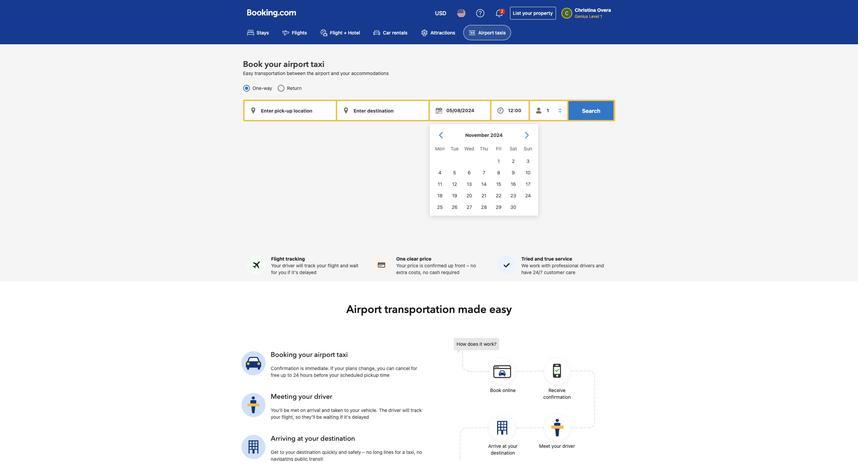 Task type: describe. For each thing, give the bounding box(es) containing it.
it
[[480, 342, 483, 347]]

airport taxis
[[479, 30, 506, 36]]

will inside flight tracking your driver will track your flight and wait for you if it's delayed
[[296, 263, 303, 269]]

delayed inside flight tracking your driver will track your flight and wait for you if it's delayed
[[300, 270, 317, 276]]

11
[[438, 181, 442, 187]]

a
[[403, 450, 405, 456]]

attractions link
[[416, 25, 461, 40]]

we
[[522, 263, 529, 269]]

29
[[496, 204, 502, 210]]

to inside get to your destination quickly and safely – no long lines for a taxi, no navigating public transit
[[280, 450, 284, 456]]

14
[[482, 181, 487, 187]]

and inside flight tracking your driver will track your flight and wait for you if it's delayed
[[340, 263, 349, 269]]

13
[[467, 181, 472, 187]]

book for online
[[491, 388, 502, 394]]

drivers
[[580, 263, 595, 269]]

2024
[[491, 132, 503, 138]]

no left long
[[366, 450, 372, 456]]

get
[[271, 450, 279, 456]]

can
[[387, 366, 395, 372]]

booking airport taxi image for arriving at your destination
[[241, 435, 266, 460]]

usd
[[435, 10, 447, 16]]

15
[[496, 181, 501, 187]]

the
[[379, 408, 388, 414]]

27
[[467, 204, 472, 210]]

3
[[527, 158, 530, 164]]

1 button
[[492, 156, 506, 167]]

10
[[526, 170, 531, 176]]

airport taxis link
[[464, 25, 512, 40]]

0 horizontal spatial be
[[284, 408, 290, 414]]

overa
[[598, 7, 611, 13]]

airport for book
[[284, 59, 309, 70]]

confirmation is immediate. if your plans change, you can cancel for free up to 24 hours before your scheduled pickup time
[[271, 366, 417, 378]]

sat
[[510, 146, 517, 152]]

10 button
[[521, 167, 536, 179]]

online
[[503, 388, 516, 394]]

4
[[439, 170, 442, 176]]

30 button
[[506, 202, 521, 213]]

14 button
[[477, 179, 492, 190]]

15 button
[[492, 179, 506, 190]]

get to your destination quickly and safely – no long lines for a taxi, no navigating public transit
[[271, 450, 422, 462]]

your inside flight tracking your driver will track your flight and wait for you if it's delayed
[[271, 263, 281, 269]]

you'll be met on arrival and taken to your vehicle. the driver will track your flight, so they'll be waiting if it's delayed
[[271, 408, 422, 420]]

12 button
[[447, 179, 462, 190]]

8
[[497, 170, 500, 176]]

tried
[[522, 256, 534, 262]]

book online
[[491, 388, 516, 394]]

easy
[[243, 70, 253, 76]]

your up immediate.
[[299, 351, 313, 360]]

0 horizontal spatial price
[[408, 263, 419, 269]]

16 button
[[506, 179, 521, 190]]

costs,
[[409, 270, 422, 276]]

your up transit
[[305, 435, 319, 444]]

one
[[397, 256, 406, 262]]

meet
[[540, 444, 551, 450]]

car rentals link
[[368, 25, 413, 40]]

23 button
[[506, 190, 521, 202]]

tried and true service we work with professional drivers and have 24/7 customer care
[[522, 256, 604, 276]]

fri
[[496, 146, 502, 152]]

12:00 button
[[492, 101, 529, 120]]

lines
[[384, 450, 394, 456]]

you inside flight tracking your driver will track your flight and wait for you if it's delayed
[[279, 270, 287, 276]]

your right if
[[335, 366, 345, 372]]

care
[[566, 270, 576, 276]]

26
[[452, 204, 458, 210]]

25
[[437, 204, 443, 210]]

your inside 'link'
[[523, 10, 533, 16]]

navigating
[[271, 457, 294, 462]]

for inside get to your destination quickly and safely – no long lines for a taxi, no navigating public transit
[[395, 450, 401, 456]]

your inside get to your destination quickly and safely – no long lines for a taxi, no navigating public transit
[[286, 450, 295, 456]]

9
[[512, 170, 515, 176]]

receive confirmation
[[544, 388, 571, 400]]

way
[[264, 85, 272, 91]]

driver right meet
[[563, 444, 575, 450]]

customer
[[544, 270, 565, 276]]

scheduled
[[340, 373, 363, 378]]

transit
[[309, 457, 323, 462]]

26 button
[[447, 202, 462, 213]]

no right front
[[471, 263, 476, 269]]

17
[[526, 181, 531, 187]]

21 button
[[477, 190, 492, 202]]

18 button
[[433, 190, 447, 202]]

will inside you'll be met on arrival and taken to your vehicle. the driver will track your flight, so they'll be waiting if it's delayed
[[403, 408, 410, 414]]

christina overa genius level 1
[[575, 7, 611, 19]]

confirmation
[[271, 366, 299, 372]]

meeting your driver
[[271, 393, 333, 402]]

3 button
[[521, 156, 536, 167]]

accommodations
[[352, 70, 389, 76]]

to inside confirmation is immediate. if your plans change, you can cancel for free up to 24 hours before your scheduled pickup time
[[288, 373, 292, 378]]

16
[[511, 181, 516, 187]]

21
[[482, 193, 487, 199]]

arrive at your destination
[[489, 444, 518, 456]]

front
[[455, 263, 466, 269]]

you'll
[[271, 408, 283, 414]]

it's inside you'll be met on arrival and taken to your vehicle. the driver will track your flight, so they'll be waiting if it's delayed
[[344, 415, 351, 420]]

7 button
[[477, 167, 492, 179]]

at for arrive
[[503, 444, 507, 450]]

level
[[590, 14, 600, 19]]

up inside one clear price your price is confirmed up front – no extra costs, no cash required
[[448, 263, 454, 269]]

your up the on
[[299, 393, 313, 402]]

your down if
[[329, 373, 339, 378]]

your inside arrive at your destination
[[508, 444, 518, 450]]

one-
[[253, 85, 264, 91]]

arriving at your destination
[[271, 435, 355, 444]]

christina
[[575, 7, 596, 13]]

1 inside christina overa genius level 1
[[601, 14, 603, 19]]

vehicle.
[[361, 408, 378, 414]]

18
[[438, 193, 443, 199]]

work?
[[484, 342, 497, 347]]

05/08/2024 button
[[430, 101, 490, 120]]

8 button
[[492, 167, 506, 179]]

and right drivers
[[596, 263, 604, 269]]

tue
[[451, 146, 459, 152]]

if inside flight tracking your driver will track your flight and wait for you if it's delayed
[[288, 270, 291, 276]]

stays link
[[242, 25, 275, 40]]



Task type: locate. For each thing, give the bounding box(es) containing it.
0 horizontal spatial book
[[243, 59, 263, 70]]

airport for booking
[[314, 351, 335, 360]]

0 vertical spatial if
[[288, 270, 291, 276]]

1 vertical spatial price
[[408, 263, 419, 269]]

1 vertical spatial 2
[[512, 158, 515, 164]]

track inside flight tracking your driver will track your flight and wait for you if it's delayed
[[305, 263, 316, 269]]

search
[[582, 108, 601, 114]]

0 horizontal spatial flight
[[271, 256, 285, 262]]

24 inside confirmation is immediate. if your plans change, you can cancel for free up to 24 hours before your scheduled pickup time
[[293, 373, 299, 378]]

driver right 'the'
[[389, 408, 401, 414]]

if inside you'll be met on arrival and taken to your vehicle. the driver will track your flight, so they'll be waiting if it's delayed
[[340, 415, 343, 420]]

it's inside flight tracking your driver will track your flight and wait for you if it's delayed
[[292, 270, 298, 276]]

– right safely on the left of page
[[362, 450, 365, 456]]

– inside get to your destination quickly and safely – no long lines for a taxi, no navigating public transit
[[362, 450, 365, 456]]

taxi for book
[[311, 59, 325, 70]]

your up way at the top
[[265, 59, 282, 70]]

price down clear
[[408, 263, 419, 269]]

you inside confirmation is immediate. if your plans change, you can cancel for free up to 24 hours before your scheduled pickup time
[[378, 366, 385, 372]]

is up hours
[[300, 366, 304, 372]]

up up the required
[[448, 263, 454, 269]]

0 vertical spatial airport
[[284, 59, 309, 70]]

1 vertical spatial if
[[340, 415, 343, 420]]

for inside flight tracking your driver will track your flight and wait for you if it's delayed
[[271, 270, 277, 276]]

0 vertical spatial track
[[305, 263, 316, 269]]

and inside you'll be met on arrival and taken to your vehicle. the driver will track your flight, so they'll be waiting if it's delayed
[[322, 408, 330, 414]]

24 left hours
[[293, 373, 299, 378]]

booking airport taxi image
[[454, 339, 596, 462], [241, 352, 266, 376], [241, 394, 266, 418], [241, 435, 266, 460]]

list your property link
[[510, 7, 556, 20]]

destination up public
[[297, 450, 321, 456]]

destination for get to your destination quickly and safely – no long lines for a taxi, no navigating public transit
[[297, 450, 321, 456]]

0 horizontal spatial taxi
[[311, 59, 325, 70]]

0 vertical spatial will
[[296, 263, 303, 269]]

1 horizontal spatial delayed
[[352, 415, 369, 420]]

0 vertical spatial 2 button
[[491, 5, 508, 21]]

your right arrive
[[508, 444, 518, 450]]

delayed inside you'll be met on arrival and taken to your vehicle. the driver will track your flight, so they'll be waiting if it's delayed
[[352, 415, 369, 420]]

1 horizontal spatial 2
[[512, 158, 515, 164]]

destination for arriving at your destination
[[321, 435, 355, 444]]

it's down tracking on the left bottom of page
[[292, 270, 298, 276]]

1 vertical spatial 2 button
[[506, 156, 521, 167]]

5 button
[[447, 167, 462, 179]]

you up time
[[378, 366, 385, 372]]

0 horizontal spatial is
[[300, 366, 304, 372]]

airport for airport taxis
[[479, 30, 494, 36]]

and inside "book your airport taxi easy transportation between the airport and your accommodations"
[[331, 70, 339, 76]]

your right list
[[523, 10, 533, 16]]

be down arrival
[[317, 415, 322, 420]]

taxi for booking
[[337, 351, 348, 360]]

1 horizontal spatial will
[[403, 408, 410, 414]]

your inside one clear price your price is confirmed up front – no extra costs, no cash required
[[397, 263, 406, 269]]

0 vertical spatial –
[[467, 263, 470, 269]]

to right taken in the left of the page
[[345, 408, 349, 414]]

they'll
[[302, 415, 315, 420]]

is inside confirmation is immediate. if your plans change, you can cancel for free up to 24 hours before your scheduled pickup time
[[300, 366, 304, 372]]

0 vertical spatial flight
[[330, 30, 343, 36]]

your up the "navigating"
[[286, 450, 295, 456]]

6
[[468, 170, 471, 176]]

2 left list
[[501, 9, 504, 14]]

transportation
[[255, 70, 286, 76], [385, 303, 456, 318]]

receive
[[549, 388, 566, 394]]

1 horizontal spatial be
[[317, 415, 322, 420]]

1 horizontal spatial you
[[378, 366, 385, 372]]

flight,
[[282, 415, 294, 420]]

flight + hotel link
[[315, 25, 366, 40]]

24 button
[[521, 190, 536, 202]]

0 horizontal spatial transportation
[[255, 70, 286, 76]]

1 horizontal spatial 1
[[601, 14, 603, 19]]

booking airport taxi image for booking your airport taxi
[[241, 352, 266, 376]]

is
[[420, 263, 423, 269], [300, 366, 304, 372]]

2 your from the left
[[397, 263, 406, 269]]

booking.com online hotel reservations image
[[247, 9, 296, 17]]

transportation inside "book your airport taxi easy transportation between the airport and your accommodations"
[[255, 70, 286, 76]]

destination
[[321, 435, 355, 444], [297, 450, 321, 456], [491, 451, 515, 456]]

6 button
[[462, 167, 477, 179]]

airport for airport transportation made easy
[[347, 303, 382, 318]]

will down tracking on the left bottom of page
[[296, 263, 303, 269]]

cancel
[[396, 366, 410, 372]]

arrival
[[307, 408, 321, 414]]

2 horizontal spatial to
[[345, 408, 349, 414]]

to up the "navigating"
[[280, 450, 284, 456]]

if down tracking on the left bottom of page
[[288, 270, 291, 276]]

you down tracking on the left bottom of page
[[279, 270, 287, 276]]

at right arriving
[[297, 435, 303, 444]]

0 vertical spatial 24
[[525, 193, 531, 199]]

0 vertical spatial it's
[[292, 270, 298, 276]]

one clear price your price is confirmed up front – no extra costs, no cash required
[[397, 256, 476, 276]]

0 vertical spatial book
[[243, 59, 263, 70]]

for for flight tracking your driver will track your flight and wait for you if it's delayed
[[271, 270, 277, 276]]

your left the flight
[[317, 263, 327, 269]]

1 vertical spatial be
[[317, 415, 322, 420]]

0 horizontal spatial for
[[271, 270, 277, 276]]

flight for flight tracking your driver will track your flight and wait for you if it's delayed
[[271, 256, 285, 262]]

0 horizontal spatial 2
[[501, 9, 504, 14]]

1 vertical spatial delayed
[[352, 415, 369, 420]]

0 vertical spatial airport
[[479, 30, 494, 36]]

it's right waiting
[[344, 415, 351, 420]]

if down taken in the left of the page
[[340, 415, 343, 420]]

1 vertical spatial will
[[403, 408, 410, 414]]

and left safely on the left of page
[[339, 450, 347, 456]]

usd button
[[431, 5, 451, 21]]

0 vertical spatial transportation
[[255, 70, 286, 76]]

track down tracking on the left bottom of page
[[305, 263, 316, 269]]

no right taxi,
[[417, 450, 422, 456]]

to down confirmation on the bottom of page
[[288, 373, 292, 378]]

1 horizontal spatial flight
[[330, 30, 343, 36]]

quickly
[[322, 450, 338, 456]]

at inside arrive at your destination
[[503, 444, 507, 450]]

driver inside you'll be met on arrival and taken to your vehicle. the driver will track your flight, so they'll be waiting if it's delayed
[[389, 408, 401, 414]]

track inside you'll be met on arrival and taken to your vehicle. the driver will track your flight, so they'll be waiting if it's delayed
[[411, 408, 422, 414]]

1 vertical spatial –
[[362, 450, 365, 456]]

sun
[[524, 146, 532, 152]]

28 button
[[477, 202, 492, 213]]

mon
[[435, 146, 445, 152]]

and inside get to your destination quickly and safely – no long lines for a taxi, no navigating public transit
[[339, 450, 347, 456]]

0 vertical spatial 2
[[501, 9, 504, 14]]

1 horizontal spatial book
[[491, 388, 502, 394]]

0 horizontal spatial your
[[271, 263, 281, 269]]

flight left +
[[330, 30, 343, 36]]

24 down 17 button
[[525, 193, 531, 199]]

immediate.
[[305, 366, 329, 372]]

will right 'the'
[[403, 408, 410, 414]]

flight inside flight tracking your driver will track your flight and wait for you if it's delayed
[[271, 256, 285, 262]]

one-way
[[253, 85, 272, 91]]

made
[[458, 303, 487, 318]]

1 vertical spatial to
[[345, 408, 349, 414]]

long
[[373, 450, 383, 456]]

0 horizontal spatial it's
[[292, 270, 298, 276]]

1 horizontal spatial up
[[448, 263, 454, 269]]

it's
[[292, 270, 298, 276], [344, 415, 351, 420]]

12
[[452, 181, 457, 187]]

1 vertical spatial 24
[[293, 373, 299, 378]]

taxi inside "book your airport taxi easy transportation between the airport and your accommodations"
[[311, 59, 325, 70]]

1 vertical spatial 1
[[498, 158, 500, 164]]

1 vertical spatial for
[[411, 366, 417, 372]]

1 vertical spatial track
[[411, 408, 422, 414]]

0 horizontal spatial up
[[281, 373, 286, 378]]

confirmed
[[425, 263, 447, 269]]

car
[[383, 30, 391, 36]]

24 inside 24 button
[[525, 193, 531, 199]]

for for confirmation is immediate. if your plans change, you can cancel for free up to 24 hours before your scheduled pickup time
[[411, 366, 417, 372]]

and up waiting
[[322, 408, 330, 414]]

1 horizontal spatial if
[[340, 415, 343, 420]]

and up work
[[535, 256, 544, 262]]

flights
[[292, 30, 307, 36]]

– inside one clear price your price is confirmed up front – no extra costs, no cash required
[[467, 263, 470, 269]]

destination inside get to your destination quickly and safely – no long lines for a taxi, no navigating public transit
[[297, 450, 321, 456]]

0 vertical spatial price
[[420, 256, 432, 262]]

driver down tracking on the left bottom of page
[[282, 263, 295, 269]]

delayed down vehicle.
[[352, 415, 369, 420]]

1 horizontal spatial your
[[397, 263, 406, 269]]

book left online
[[491, 388, 502, 394]]

confirmation
[[544, 395, 571, 400]]

0 vertical spatial you
[[279, 270, 287, 276]]

book up "easy"
[[243, 59, 263, 70]]

0 horizontal spatial to
[[280, 450, 284, 456]]

professional
[[552, 263, 579, 269]]

5
[[453, 170, 456, 176]]

between
[[287, 70, 306, 76]]

7
[[483, 170, 485, 176]]

your left accommodations
[[341, 70, 350, 76]]

destination inside arrive at your destination
[[491, 451, 515, 456]]

2 button left list
[[491, 5, 508, 21]]

taxi up plans
[[337, 351, 348, 360]]

thu
[[480, 146, 488, 152]]

Enter destination text field
[[337, 101, 429, 120]]

0 vertical spatial be
[[284, 408, 290, 414]]

0 horizontal spatial 1
[[498, 158, 500, 164]]

Enter pick-up location text field
[[245, 101, 336, 120]]

price up the confirmed
[[420, 256, 432, 262]]

your down you'll
[[271, 415, 281, 420]]

required
[[442, 270, 460, 276]]

1 inside button
[[498, 158, 500, 164]]

4 button
[[433, 167, 447, 179]]

destination up quickly
[[321, 435, 355, 444]]

2 vertical spatial to
[[280, 450, 284, 456]]

change,
[[359, 366, 376, 372]]

22
[[496, 193, 502, 199]]

clear
[[407, 256, 419, 262]]

0 horizontal spatial –
[[362, 450, 365, 456]]

and right "the"
[[331, 70, 339, 76]]

1 horizontal spatial airport
[[479, 30, 494, 36]]

0 vertical spatial up
[[448, 263, 454, 269]]

wed
[[465, 146, 474, 152]]

book inside "book your airport taxi easy transportation between the airport and your accommodations"
[[243, 59, 263, 70]]

2 vertical spatial for
[[395, 450, 401, 456]]

0 vertical spatial to
[[288, 373, 292, 378]]

work
[[530, 263, 541, 269]]

1 horizontal spatial track
[[411, 408, 422, 414]]

0 horizontal spatial 24
[[293, 373, 299, 378]]

no left cash
[[423, 270, 429, 276]]

at for arriving
[[297, 435, 303, 444]]

flight inside "link"
[[330, 30, 343, 36]]

met
[[291, 408, 299, 414]]

0 horizontal spatial will
[[296, 263, 303, 269]]

to
[[288, 373, 292, 378], [345, 408, 349, 414], [280, 450, 284, 456]]

– right front
[[467, 263, 470, 269]]

rentals
[[392, 30, 408, 36]]

2 up 9
[[512, 158, 515, 164]]

1 vertical spatial it's
[[344, 415, 351, 420]]

delayed
[[300, 270, 317, 276], [352, 415, 369, 420]]

1 vertical spatial is
[[300, 366, 304, 372]]

airport up if
[[314, 351, 335, 360]]

arriving
[[271, 435, 296, 444]]

1 horizontal spatial 24
[[525, 193, 531, 199]]

0 vertical spatial for
[[271, 270, 277, 276]]

is inside one clear price your price is confirmed up front – no extra costs, no cash required
[[420, 263, 423, 269]]

0 vertical spatial delayed
[[300, 270, 317, 276]]

book for your
[[243, 59, 263, 70]]

0 horizontal spatial delayed
[[300, 270, 317, 276]]

taxi
[[311, 59, 325, 70], [337, 351, 348, 360]]

will
[[296, 263, 303, 269], [403, 408, 410, 414]]

destination for arrive at your destination
[[491, 451, 515, 456]]

0 horizontal spatial airport
[[347, 303, 382, 318]]

driver up arrival
[[314, 393, 333, 402]]

taken
[[331, 408, 343, 414]]

at right arrive
[[503, 444, 507, 450]]

9 button
[[506, 167, 521, 179]]

be up flight,
[[284, 408, 290, 414]]

airport up the between
[[284, 59, 309, 70]]

2 vertical spatial airport
[[314, 351, 335, 360]]

0 horizontal spatial at
[[297, 435, 303, 444]]

booking airport taxi image for meeting your driver
[[241, 394, 266, 418]]

november
[[465, 132, 489, 138]]

free
[[271, 373, 280, 378]]

booking your airport taxi
[[271, 351, 348, 360]]

1 vertical spatial airport
[[347, 303, 382, 318]]

05/08/2024
[[447, 108, 475, 113]]

pickup
[[364, 373, 379, 378]]

meeting
[[271, 393, 297, 402]]

19
[[452, 193, 457, 199]]

property
[[534, 10, 553, 16]]

1 vertical spatial flight
[[271, 256, 285, 262]]

1 vertical spatial book
[[491, 388, 502, 394]]

0 vertical spatial 1
[[601, 14, 603, 19]]

airport
[[284, 59, 309, 70], [315, 70, 330, 76], [314, 351, 335, 360]]

waiting
[[323, 415, 339, 420]]

1 horizontal spatial taxi
[[337, 351, 348, 360]]

1 horizontal spatial transportation
[[385, 303, 456, 318]]

1 up 8
[[498, 158, 500, 164]]

genius
[[575, 14, 588, 19]]

–
[[467, 263, 470, 269], [362, 450, 365, 456]]

your inside flight tracking your driver will track your flight and wait for you if it's delayed
[[317, 263, 327, 269]]

destination down arrive
[[491, 451, 515, 456]]

2 button up 9
[[506, 156, 521, 167]]

to inside you'll be met on arrival and taken to your vehicle. the driver will track your flight, so they'll be waiting if it's delayed
[[345, 408, 349, 414]]

how does it work?
[[457, 342, 497, 347]]

1 down overa
[[601, 14, 603, 19]]

0 horizontal spatial you
[[279, 270, 287, 276]]

1 vertical spatial you
[[378, 366, 385, 372]]

1 horizontal spatial it's
[[344, 415, 351, 420]]

1 horizontal spatial at
[[503, 444, 507, 450]]

1 horizontal spatial price
[[420, 256, 432, 262]]

1 your from the left
[[271, 263, 281, 269]]

0 horizontal spatial track
[[305, 263, 316, 269]]

for inside confirmation is immediate. if your plans change, you can cancel for free up to 24 hours before your scheduled pickup time
[[411, 366, 417, 372]]

0 horizontal spatial if
[[288, 270, 291, 276]]

your right meet
[[552, 444, 562, 450]]

cash
[[430, 270, 440, 276]]

airport right "the"
[[315, 70, 330, 76]]

1 horizontal spatial –
[[467, 263, 470, 269]]

2 horizontal spatial for
[[411, 366, 417, 372]]

1 horizontal spatial for
[[395, 450, 401, 456]]

service
[[556, 256, 573, 262]]

search button
[[569, 101, 614, 120]]

0 vertical spatial is
[[420, 263, 423, 269]]

driver
[[282, 263, 295, 269], [314, 393, 333, 402], [389, 408, 401, 414], [563, 444, 575, 450]]

arrive
[[489, 444, 502, 450]]

stays
[[257, 30, 269, 36]]

flight for flight + hotel
[[330, 30, 343, 36]]

time
[[380, 373, 390, 378]]

1 horizontal spatial to
[[288, 373, 292, 378]]

1 vertical spatial taxi
[[337, 351, 348, 360]]

track right 'the'
[[411, 408, 422, 414]]

1 vertical spatial transportation
[[385, 303, 456, 318]]

with
[[542, 263, 551, 269]]

0 vertical spatial taxi
[[311, 59, 325, 70]]

1 vertical spatial up
[[281, 373, 286, 378]]

up down confirmation on the bottom of page
[[281, 373, 286, 378]]

your left vehicle.
[[350, 408, 360, 414]]

at
[[297, 435, 303, 444], [503, 444, 507, 450]]

2 button
[[491, 5, 508, 21], [506, 156, 521, 167]]

taxi up "the"
[[311, 59, 325, 70]]

1 horizontal spatial is
[[420, 263, 423, 269]]

delayed down tracking on the left bottom of page
[[300, 270, 317, 276]]

november 2024
[[465, 132, 503, 138]]

and left wait
[[340, 263, 349, 269]]

is up costs,
[[420, 263, 423, 269]]

flight left tracking on the left bottom of page
[[271, 256, 285, 262]]

up inside confirmation is immediate. if your plans change, you can cancel for free up to 24 hours before your scheduled pickup time
[[281, 373, 286, 378]]

driver inside flight tracking your driver will track your flight and wait for you if it's delayed
[[282, 263, 295, 269]]

1 vertical spatial airport
[[315, 70, 330, 76]]



Task type: vqa. For each thing, say whether or not it's contained in the screenshot.
1,382 at the top left of the page
no



